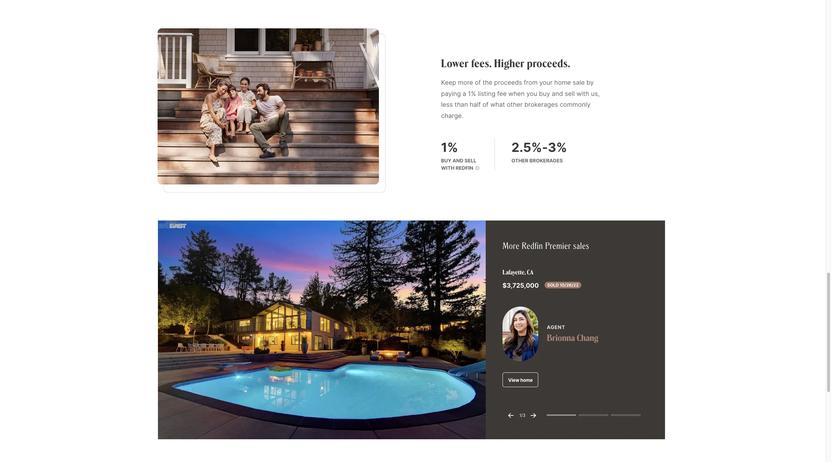 Task type: locate. For each thing, give the bounding box(es) containing it.
sell up commonly
[[565, 90, 575, 97]]

0 vertical spatial and
[[552, 90, 563, 97]]

2.5%-
[[512, 140, 548, 155]]

more
[[503, 240, 520, 252]]

0 vertical spatial home
[[555, 79, 571, 86]]

1 vertical spatial home
[[521, 378, 533, 383]]

chang
[[577, 332, 599, 344]]

by
[[587, 79, 594, 86]]

1 vertical spatial and
[[453, 158, 464, 164]]

1
[[520, 413, 522, 418]]

home inside keep more of the proceeds from your home sale by paying a 1%                     listing fee when you buy and sell with us, less than half of                     what other brokerages commonly charge.
[[555, 79, 571, 86]]

3
[[523, 413, 526, 418]]

0 vertical spatial sell
[[565, 90, 575, 97]]

home
[[555, 79, 571, 86], [521, 378, 533, 383]]

and
[[552, 90, 563, 97], [453, 158, 464, 164]]

when
[[509, 90, 525, 97]]

home inside button
[[521, 378, 533, 383]]

your
[[540, 79, 553, 86]]

0 horizontal spatial of
[[475, 79, 481, 86]]

view home
[[508, 378, 533, 383]]

of left the the
[[475, 79, 481, 86]]

with inside buy and sell with
[[441, 165, 455, 171]]

1% inside keep more of the proceeds from your home sale by paying a 1%                     listing fee when you buy and sell with us, less than half of                     what other brokerages commonly charge.
[[468, 90, 476, 97]]

1 horizontal spatial redfin
[[522, 240, 543, 252]]

keep
[[441, 79, 456, 86]]

1 horizontal spatial of
[[483, 101, 489, 108]]

sell right buy
[[465, 158, 477, 164]]

buy
[[539, 90, 550, 97]]

0 vertical spatial 1%
[[468, 90, 476, 97]]

0 horizontal spatial with
[[441, 165, 455, 171]]

view home button
[[503, 373, 539, 387]]

1 horizontal spatial home
[[555, 79, 571, 86]]

other
[[512, 158, 529, 164]]

brionna
[[547, 332, 575, 344]]

than
[[455, 101, 468, 108]]

with
[[577, 90, 589, 97], [441, 165, 455, 171]]

proceeds
[[494, 79, 522, 86]]

0 vertical spatial redfin
[[455, 165, 473, 171]]

1% right a
[[468, 90, 476, 97]]

redfin
[[455, 165, 473, 171], [522, 240, 543, 252]]

of right half
[[483, 101, 489, 108]]

with down buy
[[441, 165, 455, 171]]

1 vertical spatial of
[[483, 101, 489, 108]]

lafayette
[[503, 268, 525, 276]]

home left sale
[[555, 79, 571, 86]]

1 horizontal spatial sell
[[565, 90, 575, 97]]

agent brionna chang
[[547, 324, 599, 344]]

from
[[524, 79, 538, 86]]

sold
[[547, 283, 559, 288]]

0 horizontal spatial 1%
[[441, 140, 458, 155]]

commonly
[[560, 101, 591, 108]]

1% up buy
[[441, 140, 458, 155]]

0 horizontal spatial sell
[[465, 158, 477, 164]]

$3,725,000
[[503, 282, 539, 289]]

with down sale
[[577, 90, 589, 97]]

us,
[[591, 90, 600, 97]]

0 horizontal spatial and
[[453, 158, 464, 164]]

1%
[[468, 90, 476, 97], [441, 140, 458, 155]]

sell inside buy and sell with
[[465, 158, 477, 164]]

1 vertical spatial sell
[[465, 158, 477, 164]]

1 horizontal spatial and
[[552, 90, 563, 97]]

lower
[[441, 56, 469, 70]]

0 horizontal spatial redfin
[[455, 165, 473, 171]]

1 horizontal spatial 1%
[[468, 90, 476, 97]]

0 vertical spatial of
[[475, 79, 481, 86]]

1 / 3
[[520, 413, 526, 418]]

1 vertical spatial with
[[441, 165, 455, 171]]

of
[[475, 79, 481, 86], [483, 101, 489, 108]]

1 horizontal spatial with
[[577, 90, 589, 97]]

0 vertical spatial with
[[577, 90, 589, 97]]

ca
[[527, 268, 534, 276]]

sales
[[573, 240, 589, 252]]

and inside keep more of the proceeds from your home sale by paying a 1%                     listing fee when you buy and sell with us, less than half of                     what other brokerages commonly charge.
[[552, 90, 563, 97]]

0 horizontal spatial home
[[521, 378, 533, 383]]

paying
[[441, 90, 461, 97]]

home right view in the bottom right of the page
[[521, 378, 533, 383]]

sell
[[565, 90, 575, 97], [465, 158, 477, 164]]

and inside buy and sell with
[[453, 158, 464, 164]]

a
[[463, 90, 466, 97]]

charge.
[[441, 112, 464, 119]]



Task type: describe. For each thing, give the bounding box(es) containing it.
1 vertical spatial redfin
[[522, 240, 543, 252]]

buy and sell with
[[441, 158, 477, 171]]

keep more of the proceeds from your home sale by paying a 1%                     listing fee when you buy and sell with us, less than half of                     what other brokerages commonly charge.
[[441, 79, 600, 119]]

1 vertical spatial 1%
[[441, 140, 458, 155]]

more redfin premier sales
[[503, 240, 589, 252]]

you
[[527, 90, 537, 97]]

fees.
[[471, 56, 492, 70]]

sale
[[573, 79, 585, 86]]

buy
[[441, 158, 452, 164]]

3%
[[548, 140, 567, 155]]

premier
[[545, 240, 571, 252]]

brionna chang link
[[547, 332, 599, 344]]

proceeds.
[[527, 56, 571, 70]]

other
[[507, 101, 523, 108]]

redfin agent image
[[503, 307, 539, 361]]

brokerages
[[525, 101, 558, 108]]

brokerages
[[530, 158, 563, 164]]

more
[[458, 79, 473, 86]]

fee
[[497, 90, 507, 97]]

view
[[508, 378, 520, 383]]

10/26/22
[[560, 283, 579, 288]]

higher
[[494, 56, 525, 70]]

with inside keep more of the proceeds from your home sale by paying a 1%                     listing fee when you buy and sell with us, less than half of                     what other brokerages commonly charge.
[[577, 90, 589, 97]]

/
[[522, 413, 523, 418]]

,
[[525, 268, 526, 276]]

lafayette , ca
[[503, 268, 534, 276]]

agent
[[547, 324, 565, 330]]

lower fees. higher proceeds.
[[441, 56, 571, 70]]

what
[[491, 101, 505, 108]]

sold 10/26/22
[[547, 283, 579, 288]]

less
[[441, 101, 453, 108]]

the
[[483, 79, 493, 86]]

half
[[470, 101, 481, 108]]

family on a patio image
[[158, 28, 379, 185]]

listing
[[478, 90, 496, 97]]

2.5%-3% other brokerages
[[512, 140, 567, 164]]

sell inside keep more of the proceeds from your home sale by paying a 1%                     listing fee when you buy and sell with us, less than half of                     what other brokerages commonly charge.
[[565, 90, 575, 97]]



Task type: vqa. For each thing, say whether or not it's contained in the screenshot.
'Year-' in THE # OF HOMES SOLD 101 +8.6% YEAR-OVER-YEAR
no



